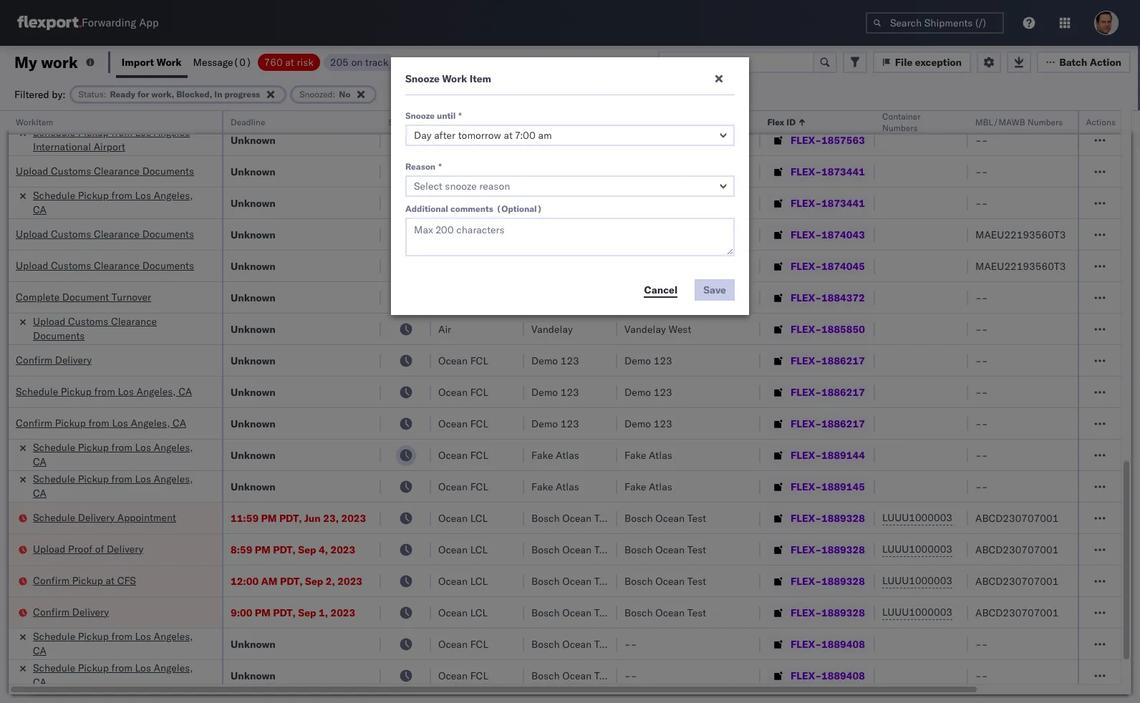 Task type: vqa. For each thing, say whether or not it's contained in the screenshot.


Task type: describe. For each thing, give the bounding box(es) containing it.
3 unknown from the top
[[231, 165, 276, 178]]

4 fcl from the top
[[471, 228, 489, 241]]

air for vandelay
[[439, 323, 452, 336]]

14 flex- from the top
[[791, 512, 822, 525]]

1889144
[[822, 449, 866, 462]]

1 fcl from the top
[[471, 102, 489, 115]]

9 ocean fcl from the top
[[439, 449, 489, 462]]

11 unknown from the top
[[231, 417, 276, 430]]

vandelay down eloi
[[625, 323, 666, 336]]

file
[[896, 56, 913, 68]]

7 fcl from the top
[[471, 386, 489, 399]]

flex-1886217 for schedule pickup from los angeles, ca
[[791, 386, 866, 399]]

lcl for 8:59 pm pdt, sep 4, 2023
[[471, 544, 488, 556]]

vandelay up the max 200 characters text field
[[532, 197, 573, 210]]

pdt, for 11:59
[[279, 512, 302, 525]]

9 unknown from the top
[[231, 354, 276, 367]]

1874043
[[822, 228, 866, 241]]

luuu1000003 for 12:00 am pdt, sep 2, 2023
[[883, 575, 953, 588]]

maeu22193560t3 for flex-1874045
[[976, 260, 1067, 273]]

documents for flex-1873441
[[142, 164, 194, 177]]

Search Work text field
[[658, 51, 815, 73]]

delivery for the bottom confirm delivery button
[[72, 606, 109, 619]]

exception
[[916, 56, 963, 68]]

delivery for schedule delivery appointment button
[[78, 511, 115, 524]]

app
[[139, 16, 159, 30]]

6 unknown from the top
[[231, 260, 276, 273]]

upload for flex-1873441
[[16, 164, 48, 177]]

flex-1885850
[[791, 323, 866, 336]]

5 fcl from the top
[[471, 260, 489, 273]]

work for import
[[157, 56, 182, 68]]

status : ready for work, blocked, in progress
[[79, 89, 260, 99]]

confirm pickup at cfs link
[[33, 574, 136, 588]]

10 ocean fcl from the top
[[439, 481, 489, 493]]

flex-1889328 for 8:59 pm pdt, sep 4, 2023
[[791, 544, 866, 556]]

vandelay down h&m
[[532, 323, 573, 336]]

angeles, inside button
[[131, 417, 170, 430]]

0 vertical spatial confirm delivery button
[[16, 353, 92, 369]]

2 flex-1889408 from the top
[[791, 670, 866, 683]]

205
[[330, 56, 349, 68]]

snooze until *
[[406, 110, 462, 121]]

upload customs clearance documents link for flex-1873441
[[16, 164, 194, 178]]

forwarding app
[[82, 16, 159, 30]]

complete document turnover
[[16, 291, 151, 304]]

2 1873441 from the top
[[822, 197, 866, 210]]

confirm delivery link for the bottom confirm delivery button
[[33, 605, 109, 620]]

until
[[437, 110, 456, 121]]

pdt, for 8:59
[[273, 544, 296, 556]]

confirm inside button
[[33, 574, 70, 587]]

luuu1000003 for 9:00 pm pdt, sep 1, 2023
[[883, 606, 953, 619]]

client name button
[[525, 114, 603, 128]]

19 flex- from the top
[[791, 670, 822, 683]]

1886217 for confirm delivery
[[822, 354, 866, 367]]

confirm pickup at cfs
[[33, 574, 136, 587]]

flex id button
[[761, 114, 861, 128]]

23,
[[323, 512, 339, 525]]

consignee button
[[618, 114, 747, 128]]

forwarding app link
[[17, 16, 159, 30]]

name
[[557, 117, 580, 128]]

test
[[566, 260, 589, 273]]

pm for 11:59
[[261, 512, 277, 525]]

flex-1874043
[[791, 228, 866, 241]]

my work
[[14, 52, 78, 72]]

1 flex- from the top
[[791, 102, 822, 115]]

1 1873441 from the top
[[822, 165, 866, 178]]

work
[[41, 52, 78, 72]]

Select snooze reason text field
[[406, 176, 735, 197]]

snooze for work
[[406, 72, 440, 85]]

client name
[[532, 117, 580, 128]]

upload for flex-1874043
[[16, 228, 48, 240]]

los inside schedule pickup from los angeles international airport
[[135, 126, 151, 139]]

turnover
[[112, 291, 151, 304]]

Max 200 characters text field
[[406, 218, 735, 257]]

filtered by:
[[14, 88, 66, 101]]

: for snoozed
[[333, 89, 336, 99]]

of
[[95, 543, 104, 556]]

6 flex- from the top
[[791, 260, 822, 273]]

2023 for 12:00 am pdt, sep 2, 2023
[[338, 575, 363, 588]]

flex-1857563
[[791, 134, 866, 147]]

12 flex- from the top
[[791, 449, 822, 462]]

flex-1889328 for 9:00 pm pdt, sep 1, 2023
[[791, 607, 866, 620]]

h&m - test account
[[532, 260, 640, 273]]

ocean lcl for 8:59 pm pdt, sep 4, 2023
[[439, 544, 488, 556]]

5 flex- from the top
[[791, 228, 822, 241]]

confirm delivery for confirm delivery link for the topmost confirm delivery button
[[16, 354, 92, 367]]

2 fcl from the top
[[471, 165, 489, 178]]

13 flex- from the top
[[791, 481, 822, 493]]

2 unknown from the top
[[231, 134, 276, 147]]

flex-1884372
[[791, 291, 866, 304]]

flex-1889145
[[791, 481, 866, 493]]

air for ac ram
[[439, 134, 452, 147]]

angeles, inside button
[[137, 385, 176, 398]]

upload proof of delivery link
[[33, 542, 144, 556]]

appointment
[[117, 511, 176, 524]]

cfs
[[117, 574, 136, 587]]

17 flex- from the top
[[791, 607, 822, 620]]

1886217 for confirm pickup from los angeles, ca
[[822, 417, 866, 430]]

abcd230707001 for 11:59 pm pdt, jun 23, 2023
[[976, 512, 1060, 525]]

4 ocean fcl from the top
[[439, 228, 489, 241]]

item
[[470, 72, 492, 85]]

ocean lcl for 9:00 pm pdt, sep 1, 2023
[[439, 607, 488, 620]]

9:00
[[231, 607, 253, 620]]

8 fcl from the top
[[471, 417, 489, 430]]

upload customs clearance documents for flex-1874043
[[16, 228, 194, 240]]

cancel button
[[636, 280, 687, 301]]

snoozed : no
[[300, 89, 351, 99]]

1885850
[[822, 323, 866, 336]]

1 flex-1889408 from the top
[[791, 638, 866, 651]]

numbers for container numbers
[[883, 123, 918, 133]]

in
[[215, 89, 222, 99]]

3 ocean fcl from the top
[[439, 197, 489, 210]]

abcd230707001 for 9:00 pm pdt, sep 1, 2023
[[976, 607, 1060, 620]]

mode button
[[431, 114, 510, 128]]

7 unknown from the top
[[231, 291, 276, 304]]

confirm pickup from los angeles, ca
[[16, 417, 186, 430]]

7 ocean fcl from the top
[[439, 386, 489, 399]]

flex-1889144
[[791, 449, 866, 462]]

1847953
[[822, 102, 866, 115]]

progress
[[225, 89, 260, 99]]

18 flex- from the top
[[791, 638, 822, 651]]

pm for 9:00
[[255, 607, 271, 620]]

resize handle column header for consignee
[[744, 111, 761, 704]]

1 unknown from the top
[[231, 102, 276, 115]]

4 unknown from the top
[[231, 197, 276, 210]]

0 horizontal spatial *
[[439, 161, 442, 172]]

1889328 for 8:59 pm pdt, sep 4, 2023
[[822, 544, 866, 556]]

from inside schedule pickup from los angeles international airport
[[111, 126, 132, 139]]

(0)
[[233, 56, 252, 68]]

sep for 1,
[[298, 607, 316, 620]]

upload customs clearance documents link for flex-1874045
[[16, 258, 194, 273]]

abcd230707001 for 12:00 am pdt, sep 2, 2023
[[976, 575, 1060, 588]]

16 flex- from the top
[[791, 575, 822, 588]]

confirm delivery link for the topmost confirm delivery button
[[16, 353, 92, 367]]

1886217 for schedule pickup from los angeles, ca
[[822, 386, 866, 399]]

am
[[261, 575, 278, 588]]

upload proof of delivery
[[33, 543, 144, 556]]

2 flex- from the top
[[791, 134, 822, 147]]

760 at risk
[[264, 56, 314, 68]]

15 unknown from the top
[[231, 670, 276, 683]]

flex id
[[768, 117, 797, 128]]

1874045
[[822, 260, 866, 273]]

container numbers
[[883, 111, 921, 133]]

document
[[62, 291, 109, 304]]

file exception
[[896, 56, 963, 68]]

deadline
[[231, 117, 265, 128]]

flex-1886217 for confirm delivery
[[791, 354, 866, 367]]

205 on track
[[330, 56, 389, 68]]

081801
[[671, 291, 708, 304]]

schedule pickup from los angeles international airport
[[33, 126, 190, 153]]

reason *
[[406, 161, 442, 172]]

: for status
[[104, 89, 106, 99]]

upload customs clearance documents link for flex-1874043
[[16, 227, 194, 241]]

jun
[[305, 512, 321, 525]]

6 ocean fcl from the top
[[439, 354, 489, 367]]

10 unknown from the top
[[231, 386, 276, 399]]

flex-1889328 for 12:00 am pdt, sep 2, 2023
[[791, 575, 866, 588]]

confirm pickup at cfs button
[[33, 574, 136, 589]]

8:59 pm pdt, sep 4, 2023
[[231, 544, 356, 556]]

confirm delivery for confirm delivery link corresponding to the bottom confirm delivery button
[[33, 606, 109, 619]]

upload customs clearance documents button for vandelay
[[16, 164, 194, 180]]

work for snooze
[[442, 72, 467, 85]]

status
[[79, 89, 104, 99]]

4,
[[319, 544, 328, 556]]

eloi
[[625, 291, 647, 304]]

lcl for 9:00 pm pdt, sep 1, 2023
[[471, 607, 488, 620]]

11:59
[[231, 512, 259, 525]]

documents for flex-1874045
[[142, 259, 194, 272]]

3 resize handle column header from the left
[[414, 111, 431, 704]]

11 fcl from the top
[[471, 638, 489, 651]]

upload customs clearance documents button for h&m - test account
[[16, 258, 194, 274]]

pm for 8:59
[[255, 544, 271, 556]]

1 ocean fcl from the top
[[439, 102, 489, 115]]

international
[[33, 140, 91, 153]]

lcl for 12:00 am pdt, sep 2, 2023
[[471, 575, 488, 588]]

delivery right of on the bottom left of the page
[[107, 543, 144, 556]]

1 new from the top
[[625, 165, 645, 178]]

8 unknown from the top
[[231, 323, 276, 336]]

upload for flex-1874045
[[16, 259, 48, 272]]

confirm pickup from los angeles, ca button
[[16, 416, 186, 432]]

9 resize handle column header from the left
[[1104, 111, 1122, 704]]

flex-1847953
[[791, 102, 866, 115]]

flexport. image
[[17, 16, 82, 30]]

snooze work item
[[406, 72, 492, 85]]

0 vertical spatial *
[[459, 110, 462, 121]]

12 fcl from the top
[[471, 670, 489, 683]]

3 fcl from the top
[[471, 197, 489, 210]]



Task type: locate. For each thing, give the bounding box(es) containing it.
flex-1889144 button
[[768, 445, 868, 465], [768, 445, 868, 465]]

work inside button
[[157, 56, 182, 68]]

luuu1000003 for 8:59 pm pdt, sep 4, 2023
[[883, 543, 953, 556]]

* right until
[[459, 110, 462, 121]]

flex-1889328 for 11:59 pm pdt, jun 23, 2023
[[791, 512, 866, 525]]

10 fcl from the top
[[471, 481, 489, 493]]

forwarding
[[82, 16, 136, 30]]

pm right 8:59
[[255, 544, 271, 556]]

demo
[[532, 354, 558, 367], [625, 354, 652, 367], [532, 386, 558, 399], [625, 386, 652, 399], [532, 417, 558, 430], [625, 417, 652, 430]]

ac ram
[[532, 134, 568, 147]]

from inside button
[[94, 385, 115, 398]]

1 horizontal spatial *
[[459, 110, 462, 121]]

2 ocean fcl from the top
[[439, 165, 489, 178]]

customs for flex-1873441
[[51, 164, 91, 177]]

1 vertical spatial air
[[439, 323, 452, 336]]

1 vertical spatial confirm delivery link
[[33, 605, 109, 620]]

1 horizontal spatial work
[[442, 72, 467, 85]]

2 new from the top
[[625, 197, 645, 210]]

9 flex- from the top
[[791, 354, 822, 367]]

at left cfs
[[106, 574, 115, 587]]

0 horizontal spatial numbers
[[883, 123, 918, 133]]

batch
[[1060, 56, 1088, 68]]

1 new test entity from the top
[[625, 165, 696, 178]]

lcl for 11:59 pm pdt, jun 23, 2023
[[471, 512, 488, 525]]

12 ocean fcl from the top
[[439, 670, 489, 683]]

1889328 for 9:00 pm pdt, sep 1, 2023
[[822, 607, 866, 620]]

1 1889328 from the top
[[822, 512, 866, 525]]

customs up 'complete document turnover' link
[[51, 259, 91, 272]]

customs for flex-1874045
[[51, 259, 91, 272]]

clearance for flex-1874043
[[94, 228, 140, 240]]

customs down complete document turnover button
[[68, 315, 108, 328]]

1889145
[[822, 481, 866, 493]]

flex-1884372 button
[[768, 288, 868, 308], [768, 288, 868, 308]]

1 vertical spatial work
[[442, 72, 467, 85]]

resize handle column header for flex id
[[859, 111, 876, 704]]

batch action
[[1060, 56, 1122, 68]]

resize handle column header for mode
[[507, 111, 525, 704]]

4 resize handle column header from the left
[[507, 111, 525, 704]]

ocean fcl
[[439, 102, 489, 115], [439, 165, 489, 178], [439, 197, 489, 210], [439, 228, 489, 241], [439, 260, 489, 273], [439, 354, 489, 367], [439, 386, 489, 399], [439, 417, 489, 430], [439, 449, 489, 462], [439, 481, 489, 493], [439, 638, 489, 651], [439, 670, 489, 683]]

1 vertical spatial entity
[[669, 197, 696, 210]]

2 flex-1886217 from the top
[[791, 386, 866, 399]]

los inside button
[[118, 385, 134, 398]]

flex-1886217
[[791, 354, 866, 367], [791, 386, 866, 399], [791, 417, 866, 430]]

1 flex-1889328 from the top
[[791, 512, 866, 525]]

1 vertical spatial sep
[[305, 575, 323, 588]]

4 luuu1000003 from the top
[[883, 606, 953, 619]]

1 abcd230707001 from the top
[[976, 512, 1060, 525]]

delivery for the topmost confirm delivery button
[[55, 354, 92, 367]]

confirm delivery down confirm pickup at cfs button
[[33, 606, 109, 619]]

new up account
[[625, 197, 645, 210]]

3 1886217 from the top
[[822, 417, 866, 430]]

4 flex- from the top
[[791, 197, 822, 210]]

0 horizontal spatial at
[[106, 574, 115, 587]]

schedule pickup from los angeles, ca button
[[16, 384, 192, 400]]

1889328
[[822, 512, 866, 525], [822, 544, 866, 556], [822, 575, 866, 588], [822, 607, 866, 620]]

1 : from the left
[[104, 89, 106, 99]]

1889408
[[822, 638, 866, 651], [822, 670, 866, 683]]

1 1889408 from the top
[[822, 638, 866, 651]]

pm right 11:59
[[261, 512, 277, 525]]

4 flex-1889328 from the top
[[791, 607, 866, 620]]

760
[[264, 56, 283, 68]]

0 vertical spatial 1889408
[[822, 638, 866, 651]]

1 upload customs clearance documents button from the top
[[16, 164, 194, 180]]

flex-1873441 down flex-1857563
[[791, 165, 866, 178]]

workitem
[[16, 117, 53, 128]]

3 flex-1889328 from the top
[[791, 575, 866, 588]]

2 vertical spatial pm
[[255, 607, 271, 620]]

1 vertical spatial confirm delivery
[[33, 606, 109, 619]]

11 ocean fcl from the top
[[439, 638, 489, 651]]

documents
[[142, 164, 194, 177], [142, 228, 194, 240], [142, 259, 194, 272], [33, 329, 85, 342]]

confirm delivery button down confirm pickup at cfs button
[[33, 605, 109, 621]]

5 unknown from the top
[[231, 228, 276, 241]]

air
[[439, 134, 452, 147], [439, 323, 452, 336]]

12:00 am pdt, sep 2, 2023
[[231, 575, 363, 588]]

1 vertical spatial 1886217
[[822, 386, 866, 399]]

9:00 pm pdt, sep 1, 2023
[[231, 607, 356, 620]]

luuu1000003 for 11:59 pm pdt, jun 23, 2023
[[883, 512, 953, 525]]

delivery up of on the bottom left of the page
[[78, 511, 115, 524]]

2 entity from the top
[[669, 197, 696, 210]]

0 vertical spatial maeu22193560t3
[[976, 228, 1067, 241]]

ca inside button
[[173, 417, 186, 430]]

1 vertical spatial maeu22193560t3
[[976, 260, 1067, 273]]

message (0)
[[193, 56, 252, 68]]

confirm pickup from los angeles, ca link
[[16, 416, 186, 430]]

0 vertical spatial sep
[[298, 544, 316, 556]]

1 horizontal spatial at
[[285, 56, 294, 68]]

2 abcd230707001 from the top
[[976, 544, 1060, 556]]

0 vertical spatial upload customs clearance documents button
[[16, 164, 194, 180]]

0 vertical spatial 1886217
[[822, 354, 866, 367]]

2 resize handle column header from the left
[[364, 111, 381, 704]]

sep for 2,
[[305, 575, 323, 588]]

new down consignee
[[625, 165, 645, 178]]

container
[[883, 111, 921, 122]]

12 unknown from the top
[[231, 449, 276, 462]]

upload customs clearance documents for flex-1873441
[[16, 164, 194, 177]]

confirm delivery link up the schedule pickup from los angeles, ca button
[[16, 353, 92, 367]]

*
[[459, 110, 462, 121], [439, 161, 442, 172]]

0 vertical spatial confirm delivery
[[16, 354, 92, 367]]

schedule
[[33, 94, 75, 107], [33, 126, 75, 139], [33, 189, 75, 202], [16, 385, 58, 398], [33, 441, 75, 454], [33, 473, 75, 486], [33, 511, 75, 524], [33, 630, 75, 643], [33, 662, 75, 675]]

ocean
[[439, 102, 468, 115], [439, 165, 468, 178], [439, 197, 468, 210], [439, 228, 468, 241], [439, 260, 468, 273], [439, 354, 468, 367], [439, 386, 468, 399], [439, 417, 468, 430], [439, 449, 468, 462], [439, 481, 468, 493], [439, 512, 468, 525], [563, 512, 592, 525], [656, 512, 685, 525], [439, 544, 468, 556], [563, 544, 592, 556], [656, 544, 685, 556], [439, 575, 468, 588], [563, 575, 592, 588], [656, 575, 685, 588], [439, 607, 468, 620], [563, 607, 592, 620], [656, 607, 685, 620], [439, 638, 468, 651], [563, 638, 592, 651], [439, 670, 468, 683], [563, 670, 592, 683]]

flex-1889328 button
[[768, 508, 868, 529], [768, 508, 868, 529], [768, 540, 868, 560], [768, 540, 868, 560], [768, 572, 868, 592], [768, 572, 868, 592], [768, 603, 868, 623], [768, 603, 868, 623]]

bosch
[[532, 512, 560, 525], [625, 512, 653, 525], [532, 544, 560, 556], [625, 544, 653, 556], [532, 575, 560, 588], [625, 575, 653, 588], [532, 607, 560, 620], [625, 607, 653, 620], [532, 638, 560, 651], [532, 670, 560, 683]]

3 luuu1000003 from the top
[[883, 575, 953, 588]]

additional comments (optional)
[[406, 204, 543, 214]]

0 vertical spatial at
[[285, 56, 294, 68]]

numbers inside container numbers
[[883, 123, 918, 133]]

2 upload customs clearance documents button from the top
[[16, 227, 194, 243]]

flex
[[768, 117, 785, 128]]

2 flex-1889328 from the top
[[791, 544, 866, 556]]

resize handle column header for deadline
[[364, 111, 381, 704]]

0 vertical spatial air
[[439, 134, 452, 147]]

6 resize handle column header from the left
[[744, 111, 761, 704]]

1 vertical spatial at
[[106, 574, 115, 587]]

2023 for 8:59 pm pdt, sep 4, 2023
[[331, 544, 356, 556]]

numbers inside button
[[1028, 117, 1064, 128]]

2 flex-1873441 from the top
[[791, 197, 866, 210]]

at inside button
[[106, 574, 115, 587]]

--
[[976, 102, 989, 115], [625, 134, 637, 147], [976, 134, 989, 147], [976, 165, 989, 178], [976, 197, 989, 210], [625, 260, 637, 273], [976, 291, 989, 304], [976, 323, 989, 336], [976, 354, 989, 367], [976, 386, 989, 399], [976, 417, 989, 430], [976, 449, 989, 462], [976, 481, 989, 493], [625, 638, 637, 651], [976, 638, 989, 651], [625, 670, 637, 683], [976, 670, 989, 683]]

schedule inside schedule pickup from los angeles international airport
[[33, 126, 75, 139]]

confirm delivery link
[[16, 353, 92, 367], [33, 605, 109, 620]]

1 ocean lcl from the top
[[439, 512, 488, 525]]

(optional)
[[497, 204, 543, 214]]

1 resize handle column header from the left
[[205, 111, 222, 704]]

1857563
[[822, 134, 866, 147]]

actions
[[1087, 117, 1117, 128]]

0 vertical spatial new test entity
[[625, 165, 696, 178]]

2023 right 4,
[[331, 544, 356, 556]]

complete document turnover button
[[16, 290, 151, 306]]

1 lcl from the top
[[471, 512, 488, 525]]

eloi test 081801
[[625, 291, 708, 304]]

pdt, down 12:00 am pdt, sep 2, 2023
[[273, 607, 296, 620]]

2 new test entity from the top
[[625, 197, 696, 210]]

1889328 for 12:00 am pdt, sep 2, 2023
[[822, 575, 866, 588]]

2 luuu1000003 from the top
[[883, 543, 953, 556]]

resize handle column header for workitem
[[205, 111, 222, 704]]

1873441 down '1857563' on the top right of page
[[822, 165, 866, 178]]

1 entity from the top
[[669, 165, 696, 178]]

fake
[[532, 449, 554, 462], [625, 449, 647, 462], [532, 481, 554, 493], [625, 481, 647, 493]]

2 vertical spatial 1886217
[[822, 417, 866, 430]]

abcd230707001 for 8:59 pm pdt, sep 4, 2023
[[976, 544, 1060, 556]]

Search Shipments (/) text field
[[866, 12, 1005, 34]]

consignee
[[625, 117, 666, 128]]

pdt, for 9:00
[[273, 607, 296, 620]]

pdt, up 12:00 am pdt, sep 2, 2023
[[273, 544, 296, 556]]

pdt, for 12:00
[[280, 575, 303, 588]]

2 1889328 from the top
[[822, 544, 866, 556]]

1 vertical spatial confirm delivery button
[[33, 605, 109, 621]]

3 flex-1886217 from the top
[[791, 417, 866, 430]]

1 vertical spatial flex-1873441
[[791, 197, 866, 210]]

flex-1889408 button
[[768, 635, 868, 655], [768, 635, 868, 655], [768, 666, 868, 686], [768, 666, 868, 686]]

4 lcl from the top
[[471, 607, 488, 620]]

2 : from the left
[[333, 89, 336, 99]]

schedule inside "schedule delivery appointment" link
[[33, 511, 75, 524]]

work right import
[[157, 56, 182, 68]]

2023 right 2,
[[338, 575, 363, 588]]

14 unknown from the top
[[231, 638, 276, 651]]

west
[[669, 323, 692, 336]]

cancel
[[645, 283, 678, 296]]

2 vertical spatial flex-1886217
[[791, 417, 866, 430]]

flex-1886217 for confirm pickup from los angeles, ca
[[791, 417, 866, 430]]

customs up complete document turnover on the left of page
[[51, 228, 91, 240]]

2023 right 23,
[[341, 512, 366, 525]]

8 ocean fcl from the top
[[439, 417, 489, 430]]

at left risk
[[285, 56, 294, 68]]

: left ready
[[104, 89, 106, 99]]

2 1886217 from the top
[[822, 386, 866, 399]]

3 upload customs clearance documents button from the top
[[16, 258, 194, 274]]

for
[[138, 89, 149, 99]]

0 vertical spatial 1873441
[[822, 165, 866, 178]]

0 vertical spatial flex-1886217
[[791, 354, 866, 367]]

7 flex- from the top
[[791, 291, 822, 304]]

mode
[[439, 117, 461, 128]]

maeu22193560t3 for flex-1874043
[[976, 228, 1067, 241]]

0 vertical spatial flex-1889408
[[791, 638, 866, 651]]

2023 for 11:59 pm pdt, jun 23, 2023
[[341, 512, 366, 525]]

deadline button
[[224, 114, 367, 128]]

8 resize handle column header from the left
[[952, 111, 969, 704]]

documents for flex-1874043
[[142, 228, 194, 240]]

schedule delivery appointment link
[[33, 511, 176, 525]]

resize handle column header for client name
[[601, 111, 618, 704]]

ca inside button
[[179, 385, 192, 398]]

0 vertical spatial confirm delivery link
[[16, 353, 92, 367]]

delivery inside button
[[78, 511, 115, 524]]

flex-1874043 button
[[768, 225, 868, 245], [768, 225, 868, 245]]

workitem button
[[9, 114, 208, 128]]

confirm delivery link down confirm pickup at cfs button
[[33, 605, 109, 620]]

sep for 4,
[[298, 544, 316, 556]]

:
[[104, 89, 106, 99], [333, 89, 336, 99]]

flex-1847953 button
[[768, 99, 868, 119], [768, 99, 868, 119]]

11 flex- from the top
[[791, 417, 822, 430]]

batch action button
[[1038, 51, 1132, 73]]

delivery down confirm pickup at cfs button
[[72, 606, 109, 619]]

confirm
[[16, 354, 52, 367], [16, 417, 52, 430], [33, 574, 70, 587], [33, 606, 70, 619]]

0 vertical spatial new
[[625, 165, 645, 178]]

flex-1889328
[[791, 512, 866, 525], [791, 544, 866, 556], [791, 575, 866, 588], [791, 607, 866, 620]]

los inside button
[[112, 417, 128, 430]]

snooze for until
[[406, 110, 435, 121]]

0 vertical spatial flex-1873441
[[791, 165, 866, 178]]

sep left 2,
[[305, 575, 323, 588]]

1 vertical spatial *
[[439, 161, 442, 172]]

0 vertical spatial pm
[[261, 512, 277, 525]]

clearance for flex-1874045
[[94, 259, 140, 272]]

flex-1873441 up flex-1874043
[[791, 197, 866, 210]]

message
[[193, 56, 233, 68]]

2023 for 9:00 pm pdt, sep 1, 2023
[[331, 607, 356, 620]]

lcl
[[471, 512, 488, 525], [471, 544, 488, 556], [471, 575, 488, 588], [471, 607, 488, 620]]

demo 123
[[532, 354, 580, 367], [625, 354, 673, 367], [532, 386, 580, 399], [625, 386, 673, 399], [532, 417, 580, 430], [625, 417, 673, 430]]

confirm delivery button
[[16, 353, 92, 369], [33, 605, 109, 621]]

1 flex-1873441 from the top
[[791, 165, 866, 178]]

customs for flex-1874043
[[51, 228, 91, 240]]

1873441 up 1874043
[[822, 197, 866, 210]]

sep left 4,
[[298, 544, 316, 556]]

by:
[[52, 88, 66, 101]]

vandelay down "ac ram"
[[532, 165, 573, 178]]

Day after tomorrow at 7:00 am text field
[[406, 125, 735, 146]]

numbers down container
[[883, 123, 918, 133]]

proof
[[68, 543, 92, 556]]

* right reason
[[439, 161, 442, 172]]

1889328 for 11:59 pm pdt, jun 23, 2023
[[822, 512, 866, 525]]

13 unknown from the top
[[231, 481, 276, 493]]

flex-1873441 button
[[768, 162, 868, 182], [768, 162, 868, 182], [768, 193, 868, 213], [768, 193, 868, 213]]

4 abcd230707001 from the top
[[976, 607, 1060, 620]]

additional
[[406, 204, 449, 214]]

ca
[[33, 109, 47, 121], [33, 203, 47, 216], [179, 385, 192, 398], [173, 417, 186, 430], [33, 455, 47, 468], [33, 487, 47, 500], [33, 645, 47, 658], [33, 676, 47, 689]]

1 maeu22193560t3 from the top
[[976, 228, 1067, 241]]

numbers right mbl/mawb
[[1028, 117, 1064, 128]]

7 resize handle column header from the left
[[859, 111, 876, 704]]

123
[[561, 354, 580, 367], [654, 354, 673, 367], [561, 386, 580, 399], [654, 386, 673, 399], [561, 417, 580, 430], [654, 417, 673, 430]]

from inside button
[[89, 417, 110, 430]]

pickup inside schedule pickup from los angeles international airport
[[78, 126, 109, 139]]

1 vertical spatial 1873441
[[822, 197, 866, 210]]

2,
[[326, 575, 335, 588]]

clearance for flex-1873441
[[94, 164, 140, 177]]

3 ocean lcl from the top
[[439, 575, 488, 588]]

resize handle column header for container numbers
[[952, 111, 969, 704]]

account
[[592, 260, 640, 273]]

2 vertical spatial sep
[[298, 607, 316, 620]]

1 vertical spatial upload customs clearance documents button
[[16, 227, 194, 243]]

delivery up the schedule pickup from los angeles, ca button
[[55, 354, 92, 367]]

client
[[532, 117, 555, 128]]

confirm delivery button up the schedule pickup from los angeles, ca button
[[16, 353, 92, 369]]

ocean lcl for 11:59 pm pdt, jun 23, 2023
[[439, 512, 488, 525]]

8 flex- from the top
[[791, 323, 822, 336]]

3 abcd230707001 from the top
[[976, 575, 1060, 588]]

10 flex- from the top
[[791, 386, 822, 399]]

0 horizontal spatial :
[[104, 89, 106, 99]]

vandelay west
[[625, 323, 692, 336]]

pdt, right am
[[280, 575, 303, 588]]

1 vertical spatial new
[[625, 197, 645, 210]]

2 vertical spatial upload customs clearance documents button
[[16, 258, 194, 274]]

confirm inside button
[[16, 417, 52, 430]]

2 air from the top
[[439, 323, 452, 336]]

blocked,
[[176, 89, 212, 99]]

numbers for mbl/mawb numbers
[[1028, 117, 1064, 128]]

6 fcl from the top
[[471, 354, 489, 367]]

work left item
[[442, 72, 467, 85]]

import
[[122, 56, 154, 68]]

1884372
[[822, 291, 866, 304]]

test
[[648, 165, 667, 178], [648, 197, 667, 210], [649, 291, 668, 304], [595, 512, 614, 525], [688, 512, 707, 525], [595, 544, 614, 556], [688, 544, 707, 556], [595, 575, 614, 588], [688, 575, 707, 588], [595, 607, 614, 620], [688, 607, 707, 620], [595, 638, 614, 651], [595, 670, 614, 683]]

1 vertical spatial new test entity
[[625, 197, 696, 210]]

2 1889408 from the top
[[822, 670, 866, 683]]

0 horizontal spatial work
[[157, 56, 182, 68]]

1 vertical spatial flex-1889408
[[791, 670, 866, 683]]

1873441
[[822, 165, 866, 178], [822, 197, 866, 210]]

ocean lcl for 12:00 am pdt, sep 2, 2023
[[439, 575, 488, 588]]

reason
[[406, 161, 436, 172]]

1 vertical spatial pm
[[255, 544, 271, 556]]

flex-1857563 button
[[768, 130, 868, 150], [768, 130, 868, 150]]

11:59 pm pdt, jun 23, 2023
[[231, 512, 366, 525]]

snooze
[[406, 72, 440, 85], [406, 110, 435, 121], [388, 117, 417, 128]]

angeles,
[[154, 94, 193, 107], [154, 189, 193, 202], [137, 385, 176, 398], [131, 417, 170, 430], [154, 441, 193, 454], [154, 473, 193, 486], [154, 630, 193, 643], [154, 662, 193, 675]]

on
[[351, 56, 363, 68]]

15 flex- from the top
[[791, 544, 822, 556]]

sep left the "1,"
[[298, 607, 316, 620]]

pdt, left jun at left
[[279, 512, 302, 525]]

9 fcl from the top
[[471, 449, 489, 462]]

confirm delivery up the schedule pickup from los angeles, ca button
[[16, 354, 92, 367]]

1 flex-1886217 from the top
[[791, 354, 866, 367]]

complete
[[16, 291, 60, 304]]

1 horizontal spatial numbers
[[1028, 117, 1064, 128]]

resize handle column header
[[205, 111, 222, 704], [364, 111, 381, 704], [414, 111, 431, 704], [507, 111, 525, 704], [601, 111, 618, 704], [744, 111, 761, 704], [859, 111, 876, 704], [952, 111, 969, 704], [1104, 111, 1122, 704]]

schedule inside the schedule pickup from los angeles, ca button
[[16, 385, 58, 398]]

0 vertical spatial work
[[157, 56, 182, 68]]

pm right 9:00
[[255, 607, 271, 620]]

upload customs clearance documents
[[16, 164, 194, 177], [16, 228, 194, 240], [16, 259, 194, 272], [33, 315, 157, 342]]

schedule pickup from los angeles, ca link
[[33, 94, 204, 122], [33, 188, 204, 217], [16, 384, 192, 399], [33, 440, 204, 469], [33, 472, 204, 501], [33, 630, 204, 658], [33, 661, 204, 690]]

2 maeu22193560t3 from the top
[[976, 260, 1067, 273]]

5 ocean fcl from the top
[[439, 260, 489, 273]]

4 1889328 from the top
[[822, 607, 866, 620]]

3 flex- from the top
[[791, 165, 822, 178]]

0 vertical spatial entity
[[669, 165, 696, 178]]

: left no
[[333, 89, 336, 99]]

2023 right the "1,"
[[331, 607, 356, 620]]

flex-1889145 button
[[768, 477, 868, 497], [768, 477, 868, 497]]

work,
[[151, 89, 174, 99]]

1 air from the top
[[439, 134, 452, 147]]

numbers
[[1028, 117, 1064, 128], [883, 123, 918, 133]]

1 horizontal spatial :
[[333, 89, 336, 99]]

h&m
[[532, 260, 555, 273]]

filtered
[[14, 88, 49, 101]]

1 vertical spatial flex-1886217
[[791, 386, 866, 399]]

upload customs clearance documents for flex-1874045
[[16, 259, 194, 272]]

1 vertical spatial 1889408
[[822, 670, 866, 683]]

pickup inside button
[[55, 417, 86, 430]]

customs down international
[[51, 164, 91, 177]]

at
[[285, 56, 294, 68], [106, 574, 115, 587]]



